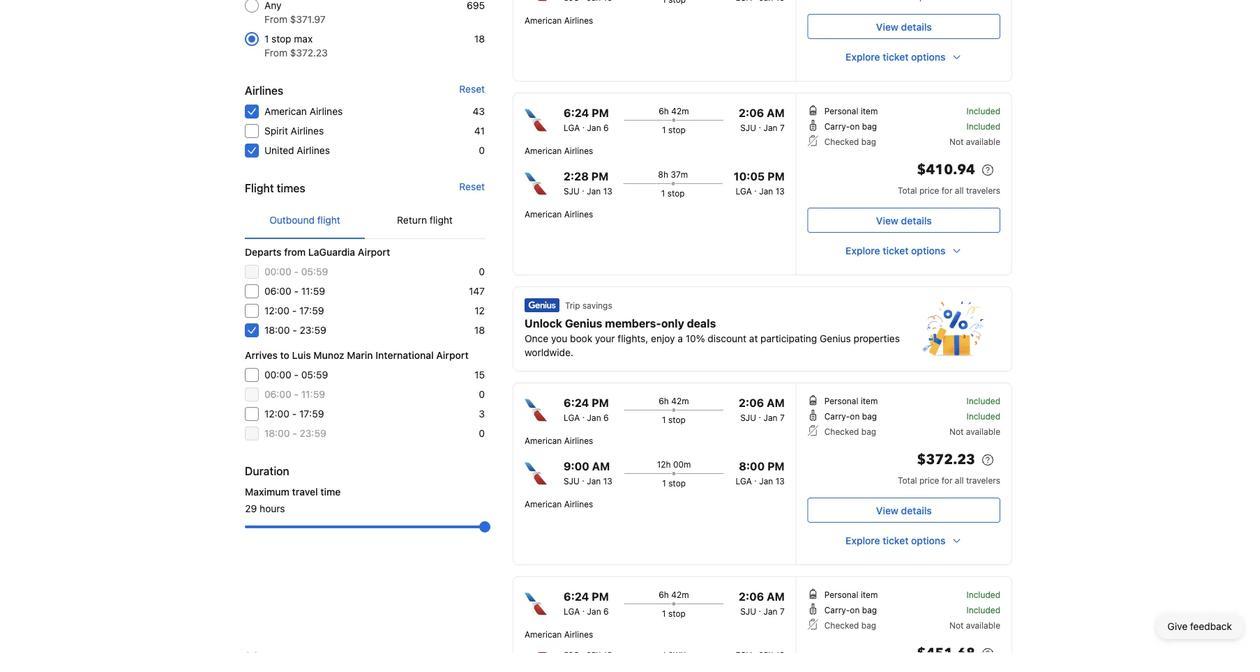 Task type: locate. For each thing, give the bounding box(es) containing it.
6:24 for $410.94
[[564, 106, 589, 120]]

2 vertical spatial personal
[[825, 590, 859, 600]]

trip
[[565, 301, 580, 311]]

2 reset from the top
[[459, 181, 485, 193]]

18
[[474, 33, 485, 45], [474, 325, 485, 336]]

lga inside '8:00 pm lga . jan 13'
[[736, 477, 752, 486]]

1 vertical spatial ticket
[[883, 245, 909, 257]]

return flight button
[[365, 202, 485, 239]]

13 for 10:05 pm
[[776, 186, 785, 196]]

checked bag for $410.94
[[825, 137, 876, 147]]

42m
[[671, 106, 689, 116], [671, 396, 689, 406], [671, 590, 689, 600]]

18:00 - 23:59 up duration
[[264, 428, 327, 440]]

3 details from the top
[[901, 505, 932, 517]]

options for $410.94
[[911, 245, 946, 257]]

6h for $410.94
[[659, 106, 669, 116]]

6:24 pm lga . jan 6 for $410.94
[[564, 106, 609, 133]]

1 vertical spatial checked
[[825, 427, 859, 437]]

2:28 pm sju . jan 13
[[564, 170, 612, 196]]

view details button for $410.94
[[808, 208, 1001, 233]]

2 vertical spatial 6h 42m
[[659, 590, 689, 600]]

carry- for $410.94
[[825, 121, 850, 131]]

0 down the 3
[[479, 428, 485, 440]]

2 vertical spatial view details
[[876, 505, 932, 517]]

0 vertical spatial item
[[861, 106, 878, 116]]

total
[[898, 186, 917, 195], [898, 476, 917, 486]]

carry-
[[825, 121, 850, 131], [825, 412, 850, 421], [825, 606, 850, 615]]

18:00 - 23:59 up luis
[[264, 325, 327, 336]]

11:59 down luis
[[301, 389, 325, 401]]

2 not available from the top
[[950, 427, 1001, 437]]

0 vertical spatial price
[[920, 186, 939, 195]]

view details for $372.23
[[876, 505, 932, 517]]

0 vertical spatial available
[[966, 137, 1001, 147]]

reset button for flight times
[[459, 180, 485, 194]]

book
[[570, 333, 593, 345]]

0 down 41 on the top left of page
[[479, 145, 485, 156]]

13 inside 2:28 pm sju . jan 13
[[603, 186, 612, 196]]

06:00 down to
[[264, 389, 292, 401]]

travelers
[[966, 186, 1001, 195], [966, 476, 1001, 486]]

checked up $410.94 region
[[825, 137, 859, 147]]

$410.94 region
[[808, 159, 1001, 184]]

0 vertical spatial 18:00 - 23:59
[[264, 325, 327, 336]]

1 vertical spatial 6h 42m
[[659, 396, 689, 406]]

reset for airlines
[[459, 83, 485, 95]]

2 vertical spatial 2:06
[[739, 591, 764, 604]]

ticket for $410.94
[[883, 245, 909, 257]]

1 6h from the top
[[659, 106, 669, 116]]

0 vertical spatial checked
[[825, 137, 859, 147]]

2 06:00 from the top
[[264, 389, 292, 401]]

12:00
[[264, 305, 290, 317], [264, 409, 290, 420]]

17:59 for laguardia
[[299, 305, 324, 317]]

give feedback button
[[1157, 615, 1243, 640]]

1 vertical spatial airport
[[436, 350, 469, 361]]

2 price from the top
[[920, 476, 939, 486]]

4 0 from the top
[[479, 428, 485, 440]]

0 vertical spatial ticket
[[883, 51, 909, 63]]

2 reset button from the top
[[459, 180, 485, 194]]

0 vertical spatial reset
[[459, 83, 485, 95]]

3 on from the top
[[850, 606, 860, 615]]

jan inside '8:00 pm lga . jan 13'
[[759, 477, 773, 486]]

2 vertical spatial 6:24
[[564, 591, 589, 604]]

1 reset from the top
[[459, 83, 485, 95]]

0 vertical spatial options
[[911, 51, 946, 63]]

8h
[[658, 170, 668, 179]]

american
[[525, 15, 562, 25], [264, 106, 307, 117], [525, 146, 562, 156], [525, 209, 562, 219], [525, 436, 562, 446], [525, 500, 562, 509], [525, 630, 562, 640]]

2 details from the top
[[901, 215, 932, 226]]

2 personal from the top
[[825, 396, 859, 406]]

1 vertical spatial 7
[[780, 413, 785, 423]]

from inside 1 stop max from $372.23
[[264, 47, 287, 59]]

deals
[[687, 317, 716, 330]]

1 travelers from the top
[[966, 186, 1001, 195]]

checked up $451.68 'region'
[[825, 621, 859, 631]]

00:00
[[264, 266, 291, 278], [264, 369, 291, 381]]

am inside 9:00 am sju . jan 13
[[592, 460, 610, 473]]

2 vertical spatial 6h
[[659, 590, 669, 600]]

0 for 06:00 - 11:59
[[479, 389, 485, 401]]

ticket
[[883, 51, 909, 63], [883, 245, 909, 257], [883, 536, 909, 547]]

flight inside button
[[317, 215, 340, 226]]

13 inside 9:00 am sju . jan 13
[[603, 477, 612, 486]]

personal item for $372.23
[[825, 396, 878, 406]]

10:05 pm lga . jan 13
[[734, 170, 785, 196]]

0 vertical spatial view
[[876, 21, 899, 32]]

1 total from the top
[[898, 186, 917, 195]]

23:59 up luis
[[300, 325, 327, 336]]

on up $451.68 'region'
[[850, 606, 860, 615]]

0 vertical spatial 00:00
[[264, 266, 291, 278]]

flight
[[317, 215, 340, 226], [430, 215, 453, 226]]

2 18:00 from the top
[[264, 428, 290, 440]]

0 vertical spatial 6:24 pm lga . jan 6
[[564, 106, 609, 133]]

discount
[[708, 333, 747, 345]]

checked
[[825, 137, 859, 147], [825, 427, 859, 437], [825, 621, 859, 631]]

18:00
[[264, 325, 290, 336], [264, 428, 290, 440]]

2 7 from the top
[[780, 413, 785, 423]]

2 12:00 - 17:59 from the top
[[264, 409, 324, 420]]

2 from from the top
[[264, 47, 287, 59]]

duration
[[245, 465, 289, 478]]

all for $410.94
[[955, 186, 964, 195]]

all
[[955, 186, 964, 195], [955, 476, 964, 486]]

all down $410.94
[[955, 186, 964, 195]]

not up $451.68 'region'
[[950, 621, 964, 631]]

checked for $372.23
[[825, 427, 859, 437]]

2 vertical spatial view details button
[[808, 498, 1001, 523]]

lga inside 10:05 pm lga . jan 13
[[736, 186, 752, 196]]

1 reset button from the top
[[459, 82, 485, 96]]

price down $410.94
[[920, 186, 939, 195]]

1 not available from the top
[[950, 137, 1001, 147]]

view details
[[876, 21, 932, 32], [876, 215, 932, 226], [876, 505, 932, 517]]

0 vertical spatial 06:00
[[264, 286, 292, 297]]

7
[[780, 123, 785, 133], [780, 413, 785, 423], [780, 607, 785, 617]]

3 explore ticket options button from the top
[[808, 529, 1001, 554]]

11:59 for laguardia
[[301, 286, 325, 297]]

return
[[397, 215, 427, 226]]

9:00 am sju . jan 13
[[564, 460, 612, 486]]

00:00 - 05:59
[[264, 266, 328, 278], [264, 369, 328, 381]]

1 explore ticket options from the top
[[846, 51, 946, 63]]

1 vertical spatial details
[[901, 215, 932, 226]]

2 6 from the top
[[604, 413, 609, 423]]

42m for $410.94
[[671, 106, 689, 116]]

1 vertical spatial 00:00 - 05:59
[[264, 369, 328, 381]]

for down $410.94
[[942, 186, 953, 195]]

0 vertical spatial from
[[264, 14, 287, 25]]

23:59
[[300, 325, 327, 336], [300, 428, 327, 440]]

2 available from the top
[[966, 427, 1001, 437]]

arrives to luis munoz marin international airport
[[245, 350, 469, 361]]

0 vertical spatial 6h
[[659, 106, 669, 116]]

2 not from the top
[[950, 427, 964, 437]]

1 vertical spatial 18:00
[[264, 428, 290, 440]]

a
[[678, 333, 683, 345]]

checked bag up $451.68 'region'
[[825, 621, 876, 631]]

flight times
[[245, 182, 305, 195]]

05:59 down luis
[[301, 369, 328, 381]]

0 vertical spatial 06:00 - 11:59
[[264, 286, 325, 297]]

on up $372.23 region
[[850, 412, 860, 421]]

2 options from the top
[[911, 245, 946, 257]]

0 vertical spatial $372.23
[[290, 47, 328, 59]]

2 vertical spatial explore ticket options
[[846, 536, 946, 547]]

3 explore from the top
[[846, 536, 880, 547]]

on up $410.94 region
[[850, 121, 860, 131]]

1 vertical spatial explore
[[846, 245, 880, 257]]

18:00 up duration
[[264, 428, 290, 440]]

0 vertical spatial carry-on bag
[[825, 121, 877, 131]]

maximum travel time 29 hours
[[245, 487, 341, 515]]

2 0 from the top
[[479, 266, 485, 278]]

1 flight from the left
[[317, 215, 340, 226]]

view details button for $372.23
[[808, 498, 1001, 523]]

flights,
[[618, 333, 649, 345]]

from
[[264, 14, 287, 25], [264, 47, 287, 59]]

0 vertical spatial on
[[850, 121, 860, 131]]

1 vertical spatial from
[[264, 47, 287, 59]]

0 vertical spatial 12:00 - 17:59
[[264, 305, 324, 317]]

1 18:00 - 23:59 from the top
[[264, 325, 327, 336]]

06:00 - 11:59 for to
[[264, 389, 325, 401]]

reset button
[[459, 82, 485, 96], [459, 180, 485, 194]]

23:59 up travel
[[300, 428, 327, 440]]

17:59 down luis
[[299, 409, 324, 420]]

6:24
[[564, 106, 589, 120], [564, 397, 589, 410], [564, 591, 589, 604]]

3 0 from the top
[[479, 389, 485, 401]]

maximum
[[245, 487, 290, 498]]

0 vertical spatial checked bag
[[825, 137, 876, 147]]

1 personal from the top
[[825, 106, 859, 116]]

view
[[876, 21, 899, 32], [876, 215, 899, 226], [876, 505, 899, 517]]

10:05
[[734, 170, 765, 183]]

for down $372.23 region
[[942, 476, 953, 486]]

flight up laguardia
[[317, 215, 340, 226]]

item
[[861, 106, 878, 116], [861, 396, 878, 406], [861, 590, 878, 600]]

3 view from the top
[[876, 505, 899, 517]]

0 vertical spatial all
[[955, 186, 964, 195]]

1 vertical spatial checked bag
[[825, 427, 876, 437]]

checked bag
[[825, 137, 876, 147], [825, 427, 876, 437], [825, 621, 876, 631]]

1 vertical spatial explore ticket options
[[846, 245, 946, 257]]

spirit airlines
[[264, 125, 324, 137]]

6:24 pm lga . jan 6 for $372.23
[[564, 397, 609, 423]]

1 checked from the top
[[825, 137, 859, 147]]

1 vertical spatial total
[[898, 476, 917, 486]]

0 vertical spatial details
[[901, 21, 932, 32]]

3 ticket from the top
[[883, 536, 909, 547]]

0 horizontal spatial airport
[[358, 247, 390, 258]]

13 for 9:00 am
[[603, 477, 612, 486]]

item for $410.94
[[861, 106, 878, 116]]

reset up 43
[[459, 83, 485, 95]]

2 2:06 from the top
[[739, 397, 764, 410]]

checked bag up $372.23 region
[[825, 427, 876, 437]]

12
[[475, 305, 485, 317]]

1 vertical spatial 23:59
[[300, 428, 327, 440]]

05:59 down the departs from laguardia airport
[[301, 266, 328, 278]]

00:00 - 05:59 down luis
[[264, 369, 328, 381]]

11:59 down the departs from laguardia airport
[[301, 286, 325, 297]]

0 up 147
[[479, 266, 485, 278]]

1 6 from the top
[[604, 123, 609, 133]]

2 vertical spatial checked
[[825, 621, 859, 631]]

3 options from the top
[[911, 536, 946, 547]]

2 6h 42m from the top
[[659, 396, 689, 406]]

checked up $372.23 region
[[825, 427, 859, 437]]

2 vertical spatial personal item
[[825, 590, 878, 600]]

genius image
[[525, 299, 560, 313], [525, 299, 560, 313], [922, 301, 984, 357]]

2 vertical spatial checked bag
[[825, 621, 876, 631]]

lga
[[564, 123, 580, 133], [736, 186, 752, 196], [564, 413, 580, 423], [736, 477, 752, 486], [564, 607, 580, 617]]

2 flight from the left
[[430, 215, 453, 226]]

for for $372.23
[[942, 476, 953, 486]]

1 18:00 from the top
[[264, 325, 290, 336]]

genius left properties
[[820, 333, 851, 345]]

42m for $372.23
[[671, 396, 689, 406]]

2 vertical spatial explore ticket options button
[[808, 529, 1001, 554]]

savings
[[583, 301, 612, 311]]

1 vertical spatial 06:00 - 11:59
[[264, 389, 325, 401]]

1 price from the top
[[920, 186, 939, 195]]

0
[[479, 145, 485, 156], [479, 266, 485, 278], [479, 389, 485, 401], [479, 428, 485, 440]]

1 view details from the top
[[876, 21, 932, 32]]

explore
[[846, 51, 880, 63], [846, 245, 880, 257], [846, 536, 880, 547]]

06:00 for departs
[[264, 286, 292, 297]]

18:00 for departs
[[264, 325, 290, 336]]

price
[[920, 186, 939, 195], [920, 476, 939, 486]]

reset down 41 on the top left of page
[[459, 181, 485, 193]]

price for $410.94
[[920, 186, 939, 195]]

6:24 for $372.23
[[564, 397, 589, 410]]

1 12:00 from the top
[[264, 305, 290, 317]]

12:00 - 17:59
[[264, 305, 324, 317], [264, 409, 324, 420]]

carry-on bag for $410.94
[[825, 121, 877, 131]]

05:59
[[301, 266, 328, 278], [301, 369, 328, 381]]

all down $372.23 region
[[955, 476, 964, 486]]

1 vertical spatial view details button
[[808, 208, 1001, 233]]

0 vertical spatial 6h 42m
[[659, 106, 689, 116]]

6 included from the top
[[967, 606, 1001, 615]]

2 carry- from the top
[[825, 412, 850, 421]]

jan inside 2:28 pm sju . jan 13
[[587, 186, 601, 196]]

total down $372.23 region
[[898, 476, 917, 486]]

2 00:00 from the top
[[264, 369, 291, 381]]

0 vertical spatial view details
[[876, 21, 932, 32]]

$371.97
[[290, 14, 326, 25]]

1 6:24 pm lga . jan 6 from the top
[[564, 106, 609, 133]]

$372.23 inside 1 stop max from $372.23
[[290, 47, 328, 59]]

from
[[284, 247, 306, 258]]

12:00 - 17:59 for to
[[264, 409, 324, 420]]

2 item from the top
[[861, 396, 878, 406]]

11:59
[[301, 286, 325, 297], [301, 389, 325, 401]]

item for $372.23
[[861, 396, 878, 406]]

2 total price for all travelers from the top
[[898, 476, 1001, 486]]

1 vertical spatial reset button
[[459, 180, 485, 194]]

00:00 - 05:59 down from
[[264, 266, 328, 278]]

0 vertical spatial 2:06
[[739, 106, 764, 120]]

2 vertical spatial carry-on bag
[[825, 606, 877, 615]]

1 vertical spatial 6:24 pm lga . jan 6
[[564, 397, 609, 423]]

feedback
[[1190, 621, 1232, 633]]

06:00 for arrives
[[264, 389, 292, 401]]

2 6:24 from the top
[[564, 397, 589, 410]]

am
[[767, 106, 785, 120], [767, 397, 785, 410], [592, 460, 610, 473], [767, 591, 785, 604]]

not up $410.94
[[950, 137, 964, 147]]

2 explore from the top
[[846, 245, 880, 257]]

1 personal item from the top
[[825, 106, 878, 116]]

0 vertical spatial 11:59
[[301, 286, 325, 297]]

0 vertical spatial travelers
[[966, 186, 1001, 195]]

2 18:00 - 23:59 from the top
[[264, 428, 327, 440]]

12:00 - 17:59 up luis
[[264, 305, 324, 317]]

genius up the book
[[565, 317, 602, 330]]

1 vertical spatial 12:00 - 17:59
[[264, 409, 324, 420]]

total price for all travelers down $410.94
[[898, 186, 1001, 195]]

view details button
[[808, 14, 1001, 39], [808, 208, 1001, 233], [808, 498, 1001, 523]]

1 vertical spatial carry-on bag
[[825, 412, 877, 421]]

2 23:59 from the top
[[300, 428, 327, 440]]

total price for all travelers down $372.23 region
[[898, 476, 1001, 486]]

147
[[469, 286, 485, 297]]

2 vertical spatial ticket
[[883, 536, 909, 547]]

00:00 down departs
[[264, 266, 291, 278]]

23:59 for luis
[[300, 428, 327, 440]]

12:00 up to
[[264, 305, 290, 317]]

1 total price for all travelers from the top
[[898, 186, 1001, 195]]

18:00 for arrives
[[264, 428, 290, 440]]

2:06 for $410.94
[[739, 106, 764, 120]]

3 6:24 pm lga . jan 6 from the top
[[564, 591, 609, 617]]

2 vertical spatial 7
[[780, 607, 785, 617]]

2 06:00 - 11:59 from the top
[[264, 389, 325, 401]]

29
[[245, 503, 257, 515]]

0 horizontal spatial flight
[[317, 215, 340, 226]]

not up $372.23 region
[[950, 427, 964, 437]]

1
[[264, 33, 269, 45], [662, 125, 666, 135], [661, 188, 665, 198], [662, 415, 666, 425], [662, 479, 666, 488], [662, 609, 666, 619]]

2 vertical spatial not available
[[950, 621, 1001, 631]]

17:59 for luis
[[299, 409, 324, 420]]

0 vertical spatial 05:59
[[301, 266, 328, 278]]

1 0 from the top
[[479, 145, 485, 156]]

1 vertical spatial carry-
[[825, 412, 850, 421]]

1 vertical spatial travelers
[[966, 476, 1001, 486]]

1 2:06 am sju . jan 7 from the top
[[739, 106, 785, 133]]

not
[[950, 137, 964, 147], [950, 427, 964, 437], [950, 621, 964, 631]]

1 vertical spatial personal item
[[825, 396, 878, 406]]

18:00 up to
[[264, 325, 290, 336]]

2 for from the top
[[942, 476, 953, 486]]

total down $410.94 region
[[898, 186, 917, 195]]

1 vertical spatial 6
[[604, 413, 609, 423]]

6:24 pm lga . jan 6
[[564, 106, 609, 133], [564, 397, 609, 423], [564, 591, 609, 617]]

3 explore ticket options from the top
[[846, 536, 946, 547]]

from down from $371.97 on the top of the page
[[264, 47, 287, 59]]

airport right international
[[436, 350, 469, 361]]

6
[[604, 123, 609, 133], [604, 413, 609, 423], [604, 607, 609, 617]]

for
[[942, 186, 953, 195], [942, 476, 953, 486]]

details
[[901, 21, 932, 32], [901, 215, 932, 226], [901, 505, 932, 517]]

-
[[294, 266, 299, 278], [294, 286, 299, 297], [292, 305, 297, 317], [293, 325, 297, 336], [294, 369, 299, 381], [294, 389, 299, 401], [292, 409, 297, 420], [293, 428, 297, 440]]

from left $371.97
[[264, 14, 287, 25]]

6 for $410.94
[[604, 123, 609, 133]]

2 05:59 from the top
[[301, 369, 328, 381]]

00:00 down to
[[264, 369, 291, 381]]

06:00 - 11:59 down from
[[264, 286, 325, 297]]

personal for $410.94
[[825, 106, 859, 116]]

2 view from the top
[[876, 215, 899, 226]]

checked bag up $410.94 region
[[825, 137, 876, 147]]

06:00 - 11:59 down luis
[[264, 389, 325, 401]]

6h 42m
[[659, 106, 689, 116], [659, 396, 689, 406], [659, 590, 689, 600]]

0 vertical spatial for
[[942, 186, 953, 195]]

pm inside 2:28 pm sju . jan 13
[[592, 170, 609, 183]]

1 vertical spatial 42m
[[671, 396, 689, 406]]

1 vertical spatial 2:06
[[739, 397, 764, 410]]

jan inside 9:00 am sju . jan 13
[[587, 477, 601, 486]]

2 vertical spatial on
[[850, 606, 860, 615]]

0 horizontal spatial $372.23
[[290, 47, 328, 59]]

0 vertical spatial total price for all travelers
[[898, 186, 1001, 195]]

1 vertical spatial 6:24
[[564, 397, 589, 410]]

1 vertical spatial 18
[[474, 325, 485, 336]]

price down $372.23 region
[[920, 476, 939, 486]]

00m
[[673, 460, 691, 470]]

0 vertical spatial 7
[[780, 123, 785, 133]]

1 vertical spatial genius
[[820, 333, 851, 345]]

price for $372.23
[[920, 476, 939, 486]]

3 included from the top
[[967, 396, 1001, 406]]

2 00:00 - 05:59 from the top
[[264, 369, 328, 381]]

06:00 - 11:59
[[264, 286, 325, 297], [264, 389, 325, 401]]

1 checked bag from the top
[[825, 137, 876, 147]]

2 vertical spatial 6:24 pm lga . jan 6
[[564, 591, 609, 617]]

0 vertical spatial total
[[898, 186, 917, 195]]

explore ticket options button for $372.23
[[808, 529, 1001, 554]]

2 total from the top
[[898, 476, 917, 486]]

not available
[[950, 137, 1001, 147], [950, 427, 1001, 437], [950, 621, 1001, 631]]

details for $372.23
[[901, 505, 932, 517]]

0 vertical spatial personal
[[825, 106, 859, 116]]

flight right return
[[430, 215, 453, 226]]

0 vertical spatial explore ticket options
[[846, 51, 946, 63]]

0 vertical spatial 23:59
[[300, 325, 327, 336]]

1 vertical spatial total price for all travelers
[[898, 476, 1001, 486]]

1 vertical spatial 05:59
[[301, 369, 328, 381]]

2 ticket from the top
[[883, 245, 909, 257]]

1 horizontal spatial flight
[[430, 215, 453, 226]]

0 vertical spatial not
[[950, 137, 964, 147]]

12:00 up duration
[[264, 409, 290, 420]]

1 00:00 - 05:59 from the top
[[264, 266, 328, 278]]

1 06:00 from the top
[[264, 286, 292, 297]]

1 horizontal spatial $372.23
[[917, 451, 976, 470]]

participating
[[761, 333, 817, 345]]

06:00 down departs
[[264, 286, 292, 297]]

tab list
[[245, 202, 485, 240]]

2 vertical spatial not
[[950, 621, 964, 631]]

2 vertical spatial view
[[876, 505, 899, 517]]

0 up the 3
[[479, 389, 485, 401]]

to
[[280, 350, 290, 361]]

2 checked from the top
[[825, 427, 859, 437]]

0 vertical spatial 17:59
[[299, 305, 324, 317]]

17:59 up luis
[[299, 305, 324, 317]]

1 carry- from the top
[[825, 121, 850, 131]]

3 view details from the top
[[876, 505, 932, 517]]

2 all from the top
[[955, 476, 964, 486]]

reset button down 41 on the top left of page
[[459, 180, 485, 194]]

1 vertical spatial 18:00 - 23:59
[[264, 428, 327, 440]]

1 vertical spatial not available
[[950, 427, 1001, 437]]

00:00 - 05:59 for to
[[264, 369, 328, 381]]

0 vertical spatial 6
[[604, 123, 609, 133]]

2:28
[[564, 170, 589, 183]]

reset button up 43
[[459, 82, 485, 96]]

12:00 - 17:59 down luis
[[264, 409, 324, 420]]

13 inside '8:00 pm lga . jan 13'
[[776, 477, 785, 486]]

2:06 am sju . jan 7 for $372.23
[[739, 397, 785, 423]]

airport right laguardia
[[358, 247, 390, 258]]

2 view details button from the top
[[808, 208, 1001, 233]]

flight inside button
[[430, 215, 453, 226]]

.
[[582, 120, 585, 130], [759, 120, 761, 130], [582, 184, 585, 193], [754, 184, 757, 193], [582, 410, 585, 420], [759, 410, 761, 420], [582, 474, 585, 484], [754, 474, 757, 484], [582, 604, 585, 614], [759, 604, 761, 614]]

13 inside 10:05 pm lga . jan 13
[[776, 186, 785, 196]]

1 not from the top
[[950, 137, 964, 147]]

2 vertical spatial carry-
[[825, 606, 850, 615]]

1 vertical spatial 11:59
[[301, 389, 325, 401]]

5 included from the top
[[967, 590, 1001, 600]]

1 on from the top
[[850, 121, 860, 131]]

05:59 for laguardia
[[301, 266, 328, 278]]

total price for all travelers
[[898, 186, 1001, 195], [898, 476, 1001, 486]]

reset
[[459, 83, 485, 95], [459, 181, 485, 193]]

1 vertical spatial all
[[955, 476, 964, 486]]



Task type: describe. For each thing, give the bounding box(es) containing it.
. inside 10:05 pm lga . jan 13
[[754, 184, 757, 193]]

2 included from the top
[[967, 121, 1001, 131]]

3 6 from the top
[[604, 607, 609, 617]]

05:59 for luis
[[301, 369, 328, 381]]

flight for outbound flight
[[317, 215, 340, 226]]

view for $372.23
[[876, 505, 899, 517]]

8:00
[[739, 460, 765, 473]]

0 for 00:00 - 05:59
[[479, 266, 485, 278]]

unlock genius members-only deals once you book your flights, enjoy a 10% discount at participating genius properties worldwide.
[[525, 317, 900, 359]]

12:00 for arrives
[[264, 409, 290, 420]]

hours
[[260, 503, 285, 515]]

12h
[[657, 460, 671, 470]]

1 ticket from the top
[[883, 51, 909, 63]]

united airlines
[[264, 145, 330, 156]]

flight for return flight
[[430, 215, 453, 226]]

18:00 - 23:59 for to
[[264, 428, 327, 440]]

properties
[[854, 333, 900, 345]]

7 for $372.23
[[780, 413, 785, 423]]

for for $410.94
[[942, 186, 953, 195]]

available for $410.94
[[966, 137, 1001, 147]]

worldwide.
[[525, 347, 573, 359]]

. inside '8:00 pm lga . jan 13'
[[754, 474, 757, 484]]

1 details from the top
[[901, 21, 932, 32]]

41
[[474, 125, 485, 137]]

1 horizontal spatial airport
[[436, 350, 469, 361]]

12:00 for departs
[[264, 305, 290, 317]]

travel
[[292, 487, 318, 498]]

all for $372.23
[[955, 476, 964, 486]]

jan inside 10:05 pm lga . jan 13
[[759, 186, 773, 196]]

total for $372.23
[[898, 476, 917, 486]]

1 from from the top
[[264, 14, 287, 25]]

outbound flight
[[270, 215, 340, 226]]

tab list containing outbound flight
[[245, 202, 485, 240]]

not available for $372.23
[[950, 427, 1001, 437]]

3 2:06 am sju . jan 7 from the top
[[739, 591, 785, 617]]

15
[[475, 369, 485, 381]]

explore ticket options button for $410.94
[[808, 239, 1001, 264]]

laguardia
[[308, 247, 355, 258]]

give
[[1168, 621, 1188, 633]]

00:00 for departs
[[264, 266, 291, 278]]

12h 00m
[[657, 460, 691, 470]]

view for $410.94
[[876, 215, 899, 226]]

carry-on bag for $372.23
[[825, 412, 877, 421]]

checked for $410.94
[[825, 137, 859, 147]]

checked bag for $372.23
[[825, 427, 876, 437]]

3 personal from the top
[[825, 590, 859, 600]]

6h 42m for $410.94
[[659, 106, 689, 116]]

not available for $410.94
[[950, 137, 1001, 147]]

7 for $410.94
[[780, 123, 785, 133]]

1 options from the top
[[911, 51, 946, 63]]

spirit
[[264, 125, 288, 137]]

6h for $372.23
[[659, 396, 669, 406]]

travelers for $410.94
[[966, 186, 1001, 195]]

return flight
[[397, 215, 453, 226]]

enjoy
[[651, 333, 675, 345]]

options for $372.23
[[911, 536, 946, 547]]

munoz
[[314, 350, 345, 361]]

4 included from the top
[[967, 412, 1001, 421]]

departs
[[245, 247, 282, 258]]

on for $410.94
[[850, 121, 860, 131]]

reset for flight times
[[459, 181, 485, 193]]

$372.23 region
[[808, 449, 1001, 474]]

sju inside 2:28 pm sju . jan 13
[[564, 186, 580, 196]]

total price for all travelers for $410.94
[[898, 186, 1001, 195]]

not for $410.94
[[950, 137, 964, 147]]

3 carry-on bag from the top
[[825, 606, 877, 615]]

departs from laguardia airport
[[245, 247, 390, 258]]

members-
[[605, 317, 661, 330]]

00:00 - 05:59 for from
[[264, 266, 328, 278]]

3 not from the top
[[950, 621, 964, 631]]

1 stop max from $372.23
[[264, 33, 328, 59]]

arrives
[[245, 350, 278, 361]]

23:59 for laguardia
[[300, 325, 327, 336]]

1 horizontal spatial genius
[[820, 333, 851, 345]]

06:00 - 11:59 for from
[[264, 286, 325, 297]]

3 7 from the top
[[780, 607, 785, 617]]

3 6h from the top
[[659, 590, 669, 600]]

1 18 from the top
[[474, 33, 485, 45]]

3 checked bag from the top
[[825, 621, 876, 631]]

your
[[595, 333, 615, 345]]

1 inside 1 stop max from $372.23
[[264, 33, 269, 45]]

3 42m from the top
[[671, 590, 689, 600]]

11:59 for luis
[[301, 389, 325, 401]]

43
[[473, 106, 485, 117]]

0 for united airlines
[[479, 145, 485, 156]]

stop inside 1 stop max from $372.23
[[272, 33, 291, 45]]

time
[[321, 487, 341, 498]]

available for $372.23
[[966, 427, 1001, 437]]

personal for $372.23
[[825, 396, 859, 406]]

1 view details button from the top
[[808, 14, 1001, 39]]

you
[[551, 333, 568, 345]]

explore for $410.94
[[846, 245, 880, 257]]

3 2:06 from the top
[[739, 591, 764, 604]]

view details for $410.94
[[876, 215, 932, 226]]

united
[[264, 145, 294, 156]]

37m
[[671, 170, 688, 179]]

1 included from the top
[[967, 106, 1001, 116]]

1 explore from the top
[[846, 51, 880, 63]]

travelers for $372.23
[[966, 476, 1001, 486]]

8h 37m
[[658, 170, 688, 179]]

$451.68 region
[[808, 643, 1001, 654]]

flight
[[245, 182, 274, 195]]

10%
[[686, 333, 705, 345]]

times
[[277, 182, 305, 195]]

1 view from the top
[[876, 21, 899, 32]]

3 6:24 from the top
[[564, 591, 589, 604]]

details for $410.94
[[901, 215, 932, 226]]

total for $410.94
[[898, 186, 917, 195]]

on for $372.23
[[850, 412, 860, 421]]

6h 42m for $372.23
[[659, 396, 689, 406]]

1 explore ticket options button from the top
[[808, 45, 1001, 70]]

3 checked from the top
[[825, 621, 859, 631]]

explore for $372.23
[[846, 536, 880, 547]]

3 carry- from the top
[[825, 606, 850, 615]]

unlock
[[525, 317, 562, 330]]

explore ticket options for $372.23
[[846, 536, 946, 547]]

6 for $372.23
[[604, 413, 609, 423]]

pm inside '8:00 pm lga . jan 13'
[[768, 460, 785, 473]]

2 18 from the top
[[474, 325, 485, 336]]

3 item from the top
[[861, 590, 878, 600]]

sju inside 9:00 am sju . jan 13
[[564, 477, 580, 486]]

18:00 - 23:59 for from
[[264, 325, 327, 336]]

max
[[294, 33, 313, 45]]

$372.23 inside region
[[917, 451, 976, 470]]

00:00 for arrives
[[264, 369, 291, 381]]

give feedback
[[1168, 621, 1232, 633]]

personal item for $410.94
[[825, 106, 878, 116]]

3 personal item from the top
[[825, 590, 878, 600]]

0 for 18:00 - 23:59
[[479, 428, 485, 440]]

carry- for $372.23
[[825, 412, 850, 421]]

international
[[376, 350, 434, 361]]

ticket for $372.23
[[883, 536, 909, 547]]

3 available from the top
[[966, 621, 1001, 631]]

marin
[[347, 350, 373, 361]]

9:00
[[564, 460, 590, 473]]

8:00 pm lga . jan 13
[[736, 460, 785, 486]]

explore ticket options for $410.94
[[846, 245, 946, 257]]

pm inside 10:05 pm lga . jan 13
[[768, 170, 785, 183]]

13 for 8:00 pm
[[776, 477, 785, 486]]

3 6h 42m from the top
[[659, 590, 689, 600]]

not for $372.23
[[950, 427, 964, 437]]

only
[[661, 317, 684, 330]]

. inside 9:00 am sju . jan 13
[[582, 474, 585, 484]]

0 vertical spatial genius
[[565, 317, 602, 330]]

3 not available from the top
[[950, 621, 1001, 631]]

outbound flight button
[[245, 202, 365, 239]]

12:00 - 17:59 for from
[[264, 305, 324, 317]]

once
[[525, 333, 549, 345]]

2:06 for $372.23
[[739, 397, 764, 410]]

luis
[[292, 350, 311, 361]]

from $371.97
[[264, 14, 326, 25]]

13 for 2:28 pm
[[603, 186, 612, 196]]

. inside 2:28 pm sju . jan 13
[[582, 184, 585, 193]]

at
[[749, 333, 758, 345]]

reset button for airlines
[[459, 82, 485, 96]]

$410.94
[[917, 160, 976, 180]]

outbound
[[270, 215, 315, 226]]

trip savings
[[565, 301, 612, 311]]

total price for all travelers for $372.23
[[898, 476, 1001, 486]]

3
[[479, 409, 485, 420]]



Task type: vqa. For each thing, say whether or not it's contained in the screenshot.


